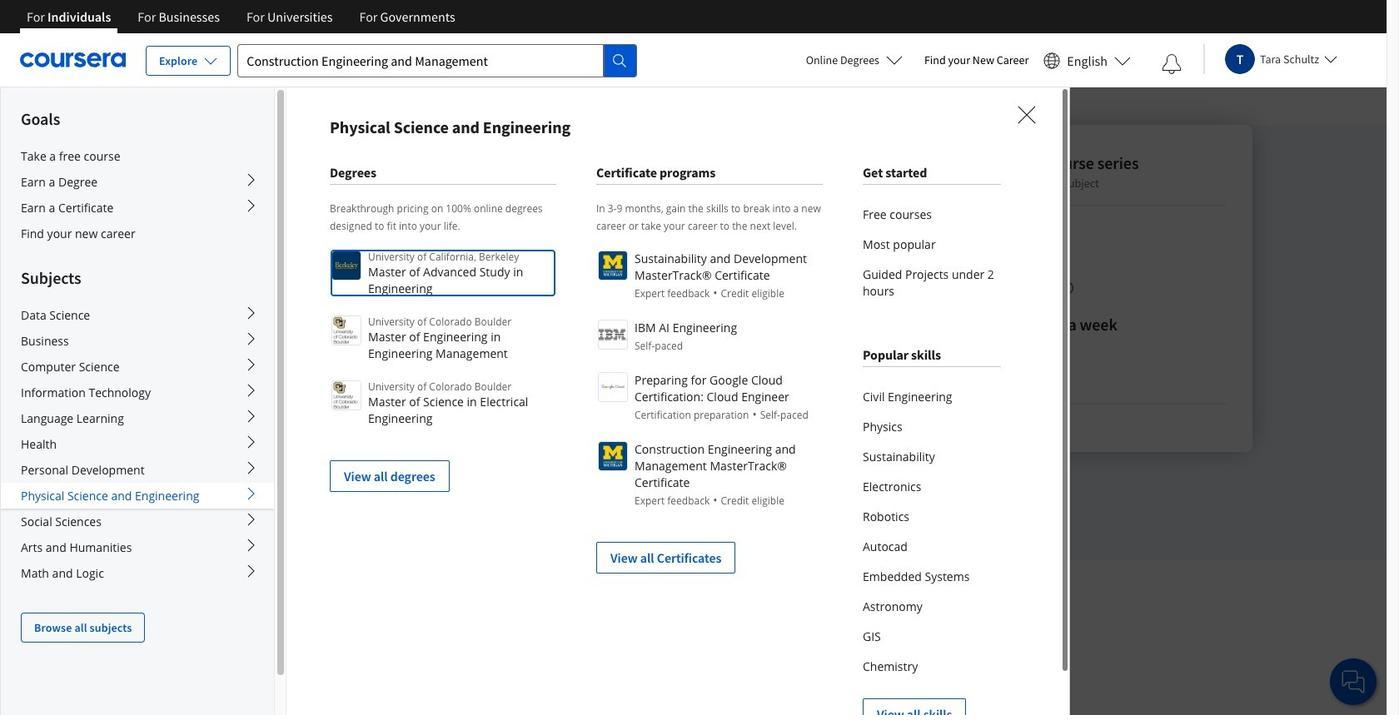 Task type: describe. For each thing, give the bounding box(es) containing it.
john rofrano image
[[136, 376, 161, 401]]

university of california, berkeley logo image
[[331, 251, 361, 281]]

coursera image
[[20, 47, 126, 73]]

information about difficulty level pre-requisites. image
[[1060, 282, 1074, 295]]

2 horizontal spatial list item
[[863, 682, 1001, 715]]

2 university of colorado boulder logo image from the top
[[331, 381, 361, 411]]

What do you want to learn? text field
[[238, 44, 604, 77]]

banner navigation
[[13, 0, 469, 46]]

3 partnername logo image from the top
[[598, 372, 628, 402]]

1 university of colorado boulder logo image from the top
[[331, 316, 361, 346]]



Task type: vqa. For each thing, say whether or not it's contained in the screenshot.
'Testing,'
no



Task type: locate. For each thing, give the bounding box(es) containing it.
1 vertical spatial list item
[[596, 526, 823, 574]]

2 partnername logo image from the top
[[598, 320, 628, 350]]

0 vertical spatial list item
[[330, 444, 556, 492]]

1 partnername logo image from the top
[[598, 251, 628, 281]]

university of colorado boulder logo image
[[331, 316, 361, 346], [331, 381, 361, 411]]

explore menu element
[[1, 87, 274, 643]]

4 partnername logo image from the top
[[598, 441, 628, 471]]

1 horizontal spatial list item
[[596, 526, 823, 574]]

0 vertical spatial university of colorado boulder logo image
[[331, 316, 361, 346]]

group
[[0, 87, 1070, 715]]

list
[[863, 200, 1001, 306], [330, 249, 556, 492], [596, 249, 823, 574], [863, 382, 1001, 715]]

list item
[[330, 444, 556, 492], [596, 526, 823, 574], [863, 682, 1001, 715]]

0 horizontal spatial list item
[[330, 444, 556, 492]]

partnername logo image
[[598, 251, 628, 281], [598, 320, 628, 350], [598, 372, 628, 402], [598, 441, 628, 471]]

None search field
[[238, 44, 637, 77]]

1 vertical spatial university of colorado boulder logo image
[[331, 381, 361, 411]]

2 vertical spatial list item
[[863, 682, 1001, 715]]



